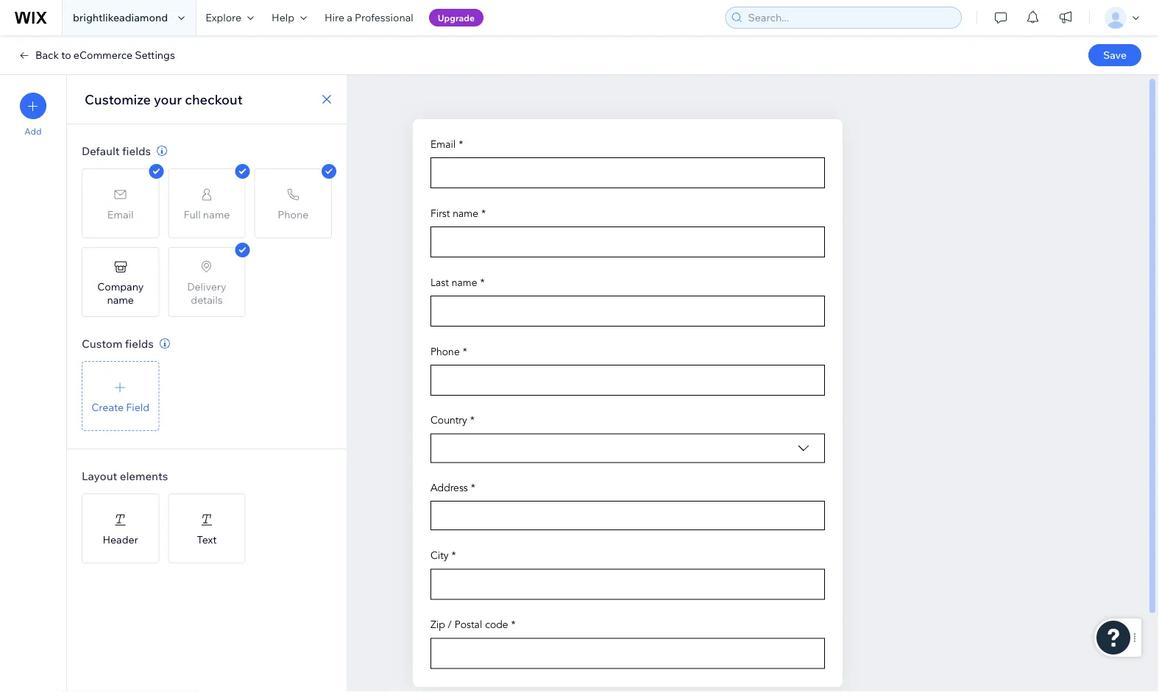 Task type: vqa. For each thing, say whether or not it's contained in the screenshot.
Settings
yes



Task type: describe. For each thing, give the bounding box(es) containing it.
create field
[[91, 401, 149, 414]]

professional
[[355, 11, 413, 24]]

help
[[272, 11, 294, 24]]

company
[[97, 280, 144, 293]]

help button
[[263, 0, 316, 35]]

brightlikeadiamond
[[73, 11, 168, 24]]

create
[[91, 401, 124, 414]]

add button
[[20, 93, 46, 137]]

layout
[[82, 469, 117, 483]]

hire a professional link
[[316, 0, 422, 35]]

fields for default fields
[[122, 144, 151, 158]]

default fields
[[82, 144, 151, 158]]

elements
[[120, 469, 168, 483]]

custom
[[82, 337, 122, 351]]

field
[[126, 401, 149, 414]]

settings
[[135, 49, 175, 61]]

your
[[154, 91, 182, 107]]

text
[[197, 533, 217, 546]]

custom fields
[[82, 337, 154, 351]]

name
[[107, 293, 134, 306]]

back to ecommerce settings button
[[18, 49, 175, 62]]

explore
[[205, 11, 241, 24]]

upgrade
[[438, 12, 475, 23]]

checkout
[[185, 91, 243, 107]]

back to ecommerce settings
[[35, 49, 175, 61]]



Task type: locate. For each thing, give the bounding box(es) containing it.
fields right 'default' in the left of the page
[[122, 144, 151, 158]]

a
[[347, 11, 352, 24]]

hire
[[325, 11, 344, 24]]

to
[[61, 49, 71, 61]]

Search... field
[[744, 7, 957, 28]]

default
[[82, 144, 120, 158]]

fields for custom fields
[[125, 337, 154, 351]]

layout elements
[[82, 469, 168, 483]]

add
[[25, 126, 42, 137]]

0 vertical spatial fields
[[122, 144, 151, 158]]

1 vertical spatial fields
[[125, 337, 154, 351]]

upgrade button
[[429, 9, 484, 26]]

fields right custom
[[125, 337, 154, 351]]

create field button
[[82, 361, 159, 431]]

fields
[[122, 144, 151, 158], [125, 337, 154, 351]]

back
[[35, 49, 59, 61]]

company name
[[97, 280, 144, 306]]

hire a professional
[[325, 11, 413, 24]]

customize your checkout
[[85, 91, 243, 107]]

save button
[[1088, 44, 1141, 66]]

ecommerce
[[73, 49, 132, 61]]

customize
[[85, 91, 151, 107]]

header
[[103, 533, 138, 546]]

save
[[1103, 49, 1127, 61]]



